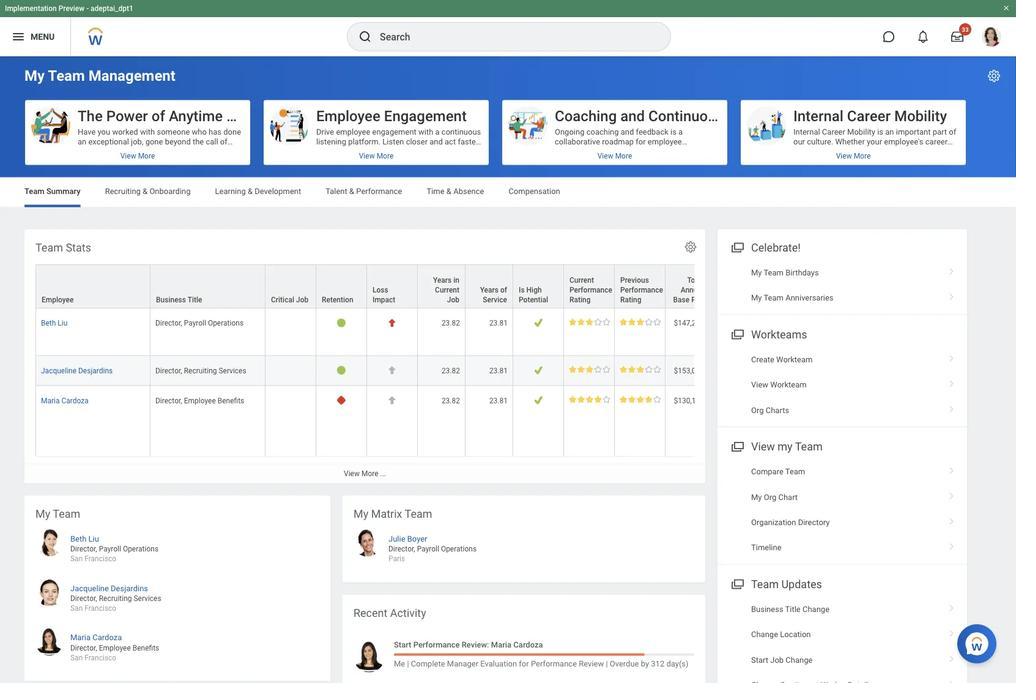 Task type: locate. For each thing, give the bounding box(es) containing it.
1 horizontal spatial current
[[570, 276, 594, 284]]

1 vertical spatial jacqueline
[[70, 584, 109, 593]]

liu inside team stats 'element'
[[58, 319, 68, 327]]

beth down my team
[[70, 534, 87, 543]]

1 horizontal spatial beth
[[70, 534, 87, 543]]

chevron right image for my org chart
[[945, 488, 961, 500]]

23.81 for $153,007
[[490, 366, 508, 375]]

title up director, payroll operations
[[188, 295, 202, 304]]

team stats
[[36, 241, 91, 254]]

2 horizontal spatial maria
[[491, 640, 512, 649]]

1 horizontal spatial rating
[[621, 295, 642, 304]]

1 vertical spatial services
[[134, 594, 161, 603]]

jacqueline desjardins inside list item
[[70, 584, 148, 593]]

1 francisco from the top
[[85, 555, 116, 563]]

anniversaries
[[786, 293, 834, 302]]

0 horizontal spatial current
[[435, 286, 460, 294]]

chevron right image inside my org chart link
[[945, 488, 961, 500]]

cardoza inside list item
[[93, 633, 122, 642]]

2 horizontal spatial job
[[771, 655, 784, 665]]

beth inside team stats 'element'
[[41, 319, 56, 327]]

liu for beth liu link within the list item
[[89, 534, 99, 543]]

meets expectations - performance in line with a solid team contributor. image
[[569, 318, 611, 325], [569, 365, 611, 373]]

1 vertical spatial liu
[[89, 534, 99, 543]]

menu
[[31, 32, 55, 42]]

critical job button
[[266, 265, 316, 308]]

0 vertical spatial business
[[156, 295, 186, 304]]

start inside recent activity element
[[394, 640, 412, 649]]

1 horizontal spatial start
[[752, 655, 769, 665]]

my team element
[[24, 496, 331, 681]]

2 chevron right image from the top
[[945, 289, 961, 301]]

3 23.82 from the top
[[442, 396, 460, 405]]

workteams
[[752, 328, 808, 341]]

boyer
[[408, 534, 428, 543]]

annual
[[681, 286, 704, 294]]

1 san from the top
[[70, 555, 83, 563]]

recruiting inside team stats 'element'
[[184, 366, 217, 375]]

career
[[848, 107, 891, 125]]

menu group image for view my team
[[729, 438, 746, 454]]

francisco inside director, payroll operations san francisco
[[85, 555, 116, 563]]

312
[[652, 659, 665, 669]]

0 vertical spatial beth liu
[[41, 319, 68, 327]]

the worker has been assessed as having high potential. image
[[534, 365, 543, 375], [534, 395, 543, 405]]

my for my org chart
[[752, 492, 762, 502]]

0 horizontal spatial of
[[152, 107, 165, 125]]

my for my matrix team
[[354, 508, 369, 520]]

menu group image for workteams
[[729, 325, 746, 342]]

maria cardoza list item
[[36, 628, 320, 663]]

cardoza
[[62, 396, 89, 405], [93, 633, 122, 642], [514, 640, 543, 649]]

jacqueline desjardins link inside list item
[[70, 581, 148, 593]]

jacqueline desjardins link
[[41, 364, 113, 375], [70, 581, 148, 593]]

change up start job change
[[752, 630, 779, 639]]

1 meets expectations - performance in line with a solid team contributor. image from the top
[[569, 318, 611, 325]]

workteam down the workteams
[[777, 355, 813, 364]]

operations inside director, payroll operations paris
[[441, 545, 477, 553]]

1 vertical spatial years
[[480, 286, 499, 294]]

1 chevron right image from the top
[[945, 351, 961, 363]]

beth
[[41, 319, 56, 327], [70, 534, 87, 543]]

san inside "director, employee benefits san francisco"
[[70, 653, 83, 662]]

row
[[36, 264, 987, 309], [36, 308, 987, 356], [36, 356, 987, 386], [36, 386, 987, 456]]

2 vertical spatial view
[[344, 469, 360, 478]]

4 chevron right image from the top
[[945, 600, 961, 613]]

change location
[[752, 630, 811, 639]]

years inside years of service
[[480, 286, 499, 294]]

title
[[188, 295, 202, 304], [786, 605, 801, 614]]

menu group image
[[729, 575, 746, 592]]

1 vertical spatial san
[[70, 604, 83, 613]]

2 vertical spatial san
[[70, 653, 83, 662]]

chevron right image inside business title change link
[[945, 600, 961, 613]]

director, down my team
[[70, 545, 97, 553]]

payroll down boyer
[[417, 545, 440, 553]]

list containing my team birthdays
[[718, 260, 968, 311]]

recruiting down director, payroll operations san francisco on the bottom left of page
[[99, 594, 132, 603]]

| right me
[[407, 659, 409, 669]]

cell
[[266, 308, 317, 356], [266, 356, 317, 386], [266, 386, 317, 456]]

the worker has been assessed as having high potential. image left exceeds expectations - performance is excellent and generally surpassed expectations and required little to no supervision. "image"
[[534, 395, 543, 405]]

chevron right image inside view workteam link
[[945, 376, 961, 388]]

2 23.82 from the top
[[442, 366, 460, 375]]

payroll for beth liu
[[99, 545, 121, 553]]

san
[[70, 555, 83, 563], [70, 604, 83, 613], [70, 653, 83, 662]]

0 horizontal spatial liu
[[58, 319, 68, 327]]

job for critical job
[[296, 295, 309, 304]]

beth liu inside list item
[[70, 534, 99, 543]]

director, payroll operations
[[155, 319, 244, 327]]

business up director, payroll operations
[[156, 295, 186, 304]]

chevron right image inside 'my team anniversaries' link
[[945, 289, 961, 301]]

1 horizontal spatial services
[[219, 366, 246, 375]]

4 row from the top
[[36, 386, 987, 456]]

chevron right image for view workteam
[[945, 376, 961, 388]]

start for start performance review:  maria cardoza
[[394, 640, 412, 649]]

& for learning
[[248, 187, 253, 196]]

coaching
[[555, 107, 617, 125]]

1 horizontal spatial payroll
[[184, 319, 206, 327]]

employee
[[317, 107, 381, 125], [42, 295, 74, 304], [184, 396, 216, 405], [99, 644, 131, 652]]

2 vertical spatial 23.81
[[490, 396, 508, 405]]

the worker has been assessed as having high potential. image down the worker has been assessed as having high potential. image
[[534, 365, 543, 375]]

business for business title
[[156, 295, 186, 304]]

1 vertical spatial title
[[786, 605, 801, 614]]

4 chevron right image from the top
[[945, 401, 961, 413]]

1 the worker has been assessed as having high potential. image from the top
[[534, 365, 543, 375]]

liu up director, payroll operations san francisco on the bottom left of page
[[89, 534, 99, 543]]

director, for director, payroll operations paris
[[389, 545, 415, 553]]

activity
[[390, 607, 427, 620]]

years left in
[[433, 276, 452, 284]]

director, for director, recruiting services san francisco
[[70, 594, 97, 603]]

current down in
[[435, 286, 460, 294]]

0 vertical spatial current
[[570, 276, 594, 284]]

this worker has low retention risk. image
[[337, 318, 346, 327]]

this worker has a high retention risk - immediate action needed. image
[[337, 395, 346, 405]]

desjardins for jacqueline desjardins "link" associated with team stats 'element'
[[78, 366, 113, 375]]

2 row from the top
[[36, 308, 987, 356]]

start for start job change
[[752, 655, 769, 665]]

0 vertical spatial workteam
[[777, 355, 813, 364]]

director, employee benefits
[[155, 396, 244, 405]]

director, for director, recruiting services
[[155, 366, 182, 375]]

jacqueline desjardins for my team element
[[70, 584, 148, 593]]

performance
[[356, 187, 402, 196], [570, 286, 613, 294], [621, 286, 664, 294], [414, 640, 460, 649], [531, 659, 577, 669]]

2 vertical spatial 23.82
[[442, 396, 460, 405]]

0 vertical spatial beth liu link
[[41, 316, 68, 327]]

beth liu link up director, payroll operations san francisco on the bottom left of page
[[70, 532, 99, 543]]

jacqueline for jacqueline desjardins "link" associated with team stats 'element'
[[41, 366, 77, 375]]

director, down director, recruiting services san francisco
[[70, 644, 97, 652]]

menu group image left celebrate!
[[729, 238, 746, 255]]

meets expectations - performance in line with a solid team contributor. image up exceeds expectations - performance is excellent and generally surpassed expectations and required little to no supervision. "image"
[[569, 365, 611, 373]]

francisco up director, recruiting services san francisco
[[85, 555, 116, 563]]

recruiting inside director, recruiting services san francisco
[[99, 594, 132, 603]]

payroll
[[184, 319, 206, 327], [99, 545, 121, 553], [417, 545, 440, 553]]

my org chart link
[[718, 484, 968, 510]]

2 rating from the left
[[621, 295, 642, 304]]

view left my
[[752, 440, 776, 453]]

evaluation
[[481, 659, 517, 669]]

1 horizontal spatial maria
[[70, 633, 91, 642]]

3 cell from the top
[[266, 386, 317, 456]]

francisco for desjardins
[[85, 604, 116, 613]]

0 horizontal spatial title
[[188, 295, 202, 304]]

0 horizontal spatial business
[[156, 295, 186, 304]]

1 & from the left
[[143, 187, 148, 196]]

jacqueline desjardins inside team stats 'element'
[[41, 366, 113, 375]]

business title column header
[[151, 264, 266, 309]]

2 horizontal spatial operations
[[441, 545, 477, 553]]

payroll inside row
[[184, 319, 206, 327]]

0 horizontal spatial benefits
[[133, 644, 159, 652]]

1 vertical spatial maria cardoza
[[70, 633, 122, 642]]

preview
[[59, 4, 85, 13]]

1 vertical spatial workteam
[[771, 380, 807, 389]]

recent activity element
[[343, 595, 706, 683]]

2 meets expectations - performance in line with a solid team contributor. image from the top
[[569, 365, 611, 373]]

2 | from the left
[[606, 659, 608, 669]]

director, down director, payroll operations san francisco on the bottom left of page
[[70, 594, 97, 603]]

0 vertical spatial 23.82
[[442, 319, 460, 327]]

director, down director, recruiting services
[[155, 396, 182, 405]]

list containing compare team
[[718, 459, 968, 561]]

view for view my team
[[752, 440, 776, 453]]

jacqueline desjardins
[[41, 366, 113, 375], [70, 584, 148, 593]]

my matrix team
[[354, 508, 433, 520]]

of
[[152, 107, 165, 125], [501, 286, 508, 294]]

chevron right image inside compare team link
[[945, 463, 961, 475]]

chevron right image inside "create workteam" link
[[945, 351, 961, 363]]

maria cardoza link inside list item
[[70, 630, 122, 642]]

0 horizontal spatial cardoza
[[62, 396, 89, 405]]

3 san from the top
[[70, 653, 83, 662]]

list containing create workteam
[[718, 347, 968, 423]]

director, inside director, payroll operations san francisco
[[70, 545, 97, 553]]

the worker has been assessed as having high potential. image for $153,007
[[534, 365, 543, 375]]

3 & from the left
[[350, 187, 355, 196]]

1 vertical spatial jacqueline desjardins
[[70, 584, 148, 593]]

director, inside director, recruiting services san francisco
[[70, 594, 97, 603]]

previous performance rating column header
[[615, 264, 666, 309]]

view workteam
[[752, 380, 807, 389]]

francisco inside "director, employee benefits san francisco"
[[85, 653, 116, 662]]

payroll inside director, payroll operations paris
[[417, 545, 440, 553]]

my for my team birthdays
[[752, 268, 762, 277]]

maria inside list item
[[70, 633, 91, 642]]

beth inside beth liu list item
[[70, 534, 87, 543]]

5 chevron right image from the top
[[945, 626, 961, 638]]

recruiting left onboarding
[[105, 187, 141, 196]]

menu button
[[0, 17, 71, 56]]

0 horizontal spatial maria
[[41, 396, 60, 405]]

2 chevron right image from the top
[[945, 513, 961, 526]]

0 vertical spatial maria cardoza
[[41, 396, 89, 405]]

change down updates
[[803, 605, 830, 614]]

rating right is high potential column header
[[570, 295, 591, 304]]

tab list inside main content
[[12, 178, 1005, 207]]

1 vertical spatial business
[[752, 605, 784, 614]]

0 vertical spatial san
[[70, 555, 83, 563]]

0 vertical spatial the worker has been assessed as having high potential. image
[[534, 365, 543, 375]]

director, recruiting services san francisco
[[70, 594, 161, 613]]

business title change link
[[718, 597, 968, 622]]

business inside popup button
[[156, 295, 186, 304]]

rating inside previous performance rating
[[621, 295, 642, 304]]

director, for director, payroll operations
[[155, 319, 182, 327]]

menu group image left the workteams
[[729, 325, 746, 342]]

2 cell from the top
[[266, 356, 317, 386]]

title inside business title popup button
[[188, 295, 202, 304]]

the loss of this employee would be moderate or significant to the organization. image
[[388, 395, 397, 405]]

job down change location
[[771, 655, 784, 665]]

1 23.82 from the top
[[442, 319, 460, 327]]

performance inside column header
[[621, 286, 664, 294]]

org
[[752, 406, 764, 415], [764, 492, 777, 502]]

rating for previous performance rating
[[621, 295, 642, 304]]

the worker has been assessed as having high potential. image
[[534, 318, 543, 327]]

director, up paris on the left bottom of page
[[389, 545, 415, 553]]

change down location
[[786, 655, 813, 665]]

current inside years in current job
[[435, 286, 460, 294]]

chevron right image for my team birthdays
[[945, 264, 961, 276]]

0 vertical spatial desjardins
[[78, 366, 113, 375]]

compare team
[[752, 467, 806, 476]]

maria cardoza inside list item
[[70, 633, 122, 642]]

team inside 'element'
[[36, 241, 63, 254]]

payroll inside director, payroll operations san francisco
[[99, 545, 121, 553]]

jacqueline
[[41, 366, 77, 375], [70, 584, 109, 593]]

timeline
[[752, 543, 782, 552]]

years inside years in current job
[[433, 276, 452, 284]]

& right learning
[[248, 187, 253, 196]]

payroll down 'business title'
[[184, 319, 206, 327]]

performance left previous performance rating popup button
[[570, 286, 613, 294]]

chevron right image
[[945, 264, 961, 276], [945, 289, 961, 301], [945, 376, 961, 388], [945, 401, 961, 413], [945, 463, 961, 475], [945, 488, 961, 500]]

2 menu group image from the top
[[729, 325, 746, 342]]

0 vertical spatial jacqueline desjardins
[[41, 366, 113, 375]]

director, inside director, payroll operations paris
[[389, 545, 415, 553]]

3 chevron right image from the top
[[945, 539, 961, 551]]

maria cardoza inside team stats 'element'
[[41, 396, 89, 405]]

menu banner
[[0, 0, 1017, 56]]

list for team updates
[[718, 597, 968, 683]]

benefits down director, recruiting services san francisco
[[133, 644, 159, 652]]

team stats element
[[24, 229, 987, 483]]

chevron right image inside timeline link
[[945, 539, 961, 551]]

1 horizontal spatial years
[[480, 286, 499, 294]]

0 vertical spatial menu group image
[[729, 238, 746, 255]]

23.82 down years in current job
[[442, 319, 460, 327]]

current right is high potential column header
[[570, 276, 594, 284]]

23.82 right the loss of this employee would be moderate or significant to the organization. icon
[[442, 396, 460, 405]]

team updates
[[752, 578, 823, 591]]

liu down employee 'column header' at the left top of the page
[[58, 319, 68, 327]]

team
[[48, 67, 85, 84], [24, 187, 44, 196], [36, 241, 63, 254], [764, 268, 784, 277], [764, 293, 784, 302], [796, 440, 823, 453], [786, 467, 806, 476], [53, 508, 80, 520], [405, 508, 433, 520], [752, 578, 779, 591]]

rating
[[570, 295, 591, 304], [621, 295, 642, 304]]

years for service
[[480, 286, 499, 294]]

performance up complete
[[414, 640, 460, 649]]

chevron right image inside change location link
[[945, 626, 961, 638]]

menu group image left my
[[729, 438, 746, 454]]

julie boyer list item
[[354, 529, 695, 564]]

my for my team
[[36, 508, 50, 520]]

onboarding
[[150, 187, 191, 196]]

previous performance rating
[[621, 276, 664, 304]]

meets expectations - performance in line with a solid team contributor. image for $147,207
[[569, 318, 611, 325]]

1 horizontal spatial beth liu link
[[70, 532, 99, 543]]

employee inside button
[[317, 107, 381, 125]]

my team birthdays link
[[718, 260, 968, 285]]

0 vertical spatial liu
[[58, 319, 68, 327]]

main content
[[0, 56, 1017, 683]]

francisco inside director, recruiting services san francisco
[[85, 604, 116, 613]]

2 the worker has been assessed as having high potential. image from the top
[[534, 395, 543, 405]]

configure team stats image
[[684, 240, 698, 254]]

my matrix team element
[[343, 496, 706, 582]]

benefits down director, recruiting services
[[218, 396, 244, 405]]

my
[[778, 440, 793, 453]]

3 row from the top
[[36, 356, 987, 386]]

feedback
[[227, 107, 290, 125]]

list containing beth liu
[[36, 523, 320, 671]]

impact
[[373, 295, 396, 304]]

time
[[427, 187, 445, 196]]

performance right talent
[[356, 187, 402, 196]]

years up service
[[480, 286, 499, 294]]

1 vertical spatial menu group image
[[729, 325, 746, 342]]

6 chevron right image from the top
[[945, 651, 961, 663]]

1 chevron right image from the top
[[945, 264, 961, 276]]

1 vertical spatial jacqueline desjardins link
[[70, 581, 148, 593]]

1 menu group image from the top
[[729, 238, 746, 255]]

1 horizontal spatial job
[[447, 295, 460, 304]]

services up director, employee benefits
[[219, 366, 246, 375]]

1 cell from the top
[[266, 308, 317, 356]]

change for title
[[803, 605, 830, 614]]

director, down 'business title'
[[155, 319, 182, 327]]

2 san from the top
[[70, 604, 83, 613]]

start inside 'list'
[[752, 655, 769, 665]]

services inside team stats 'element'
[[219, 366, 246, 375]]

benefits inside row
[[218, 396, 244, 405]]

continuous
[[649, 107, 724, 125]]

0 vertical spatial jacqueline
[[41, 366, 77, 375]]

current
[[570, 276, 594, 284], [435, 286, 460, 294]]

my team anniversaries link
[[718, 285, 968, 311]]

1 vertical spatial of
[[501, 286, 508, 294]]

rating down previous
[[621, 295, 642, 304]]

workteam down create workteam
[[771, 380, 807, 389]]

1 horizontal spatial benefits
[[218, 396, 244, 405]]

workteam
[[777, 355, 813, 364], [771, 380, 807, 389]]

julie boyer
[[389, 534, 428, 543]]

1 vertical spatial 23.81
[[490, 366, 508, 375]]

0 vertical spatial benefits
[[218, 396, 244, 405]]

1 horizontal spatial cardoza
[[93, 633, 122, 642]]

1 vertical spatial desjardins
[[111, 584, 148, 593]]

2 francisco from the top
[[85, 604, 116, 613]]

current inside current performance rating
[[570, 276, 594, 284]]

organization directory link
[[718, 510, 968, 535]]

beth liu for beth liu link within the list item
[[70, 534, 99, 543]]

0 horizontal spatial payroll
[[99, 545, 121, 553]]

0 horizontal spatial start
[[394, 640, 412, 649]]

payroll for julie boyer
[[417, 545, 440, 553]]

chevron right image inside organization directory link
[[945, 513, 961, 526]]

1 vertical spatial beth
[[70, 534, 87, 543]]

of up service
[[501, 286, 508, 294]]

1 horizontal spatial of
[[501, 286, 508, 294]]

1 horizontal spatial title
[[786, 605, 801, 614]]

| right review
[[606, 659, 608, 669]]

desjardins inside list item
[[111, 584, 148, 593]]

san inside director, payroll operations san francisco
[[70, 555, 83, 563]]

view inside view workteam link
[[752, 380, 769, 389]]

0 vertical spatial of
[[152, 107, 165, 125]]

1 vertical spatial beth liu
[[70, 534, 99, 543]]

services inside director, recruiting services san francisco
[[134, 594, 161, 603]]

chevron right image inside my team birthdays link
[[945, 264, 961, 276]]

& right time
[[447, 187, 452, 196]]

recruiting up director, employee benefits
[[184, 366, 217, 375]]

menu group image
[[729, 238, 746, 255], [729, 325, 746, 342], [729, 438, 746, 454]]

1 vertical spatial francisco
[[85, 604, 116, 613]]

1 horizontal spatial liu
[[89, 534, 99, 543]]

jacqueline inside list item
[[70, 584, 109, 593]]

maria inside row
[[41, 396, 60, 405]]

operations
[[208, 319, 244, 327], [123, 545, 159, 553], [441, 545, 477, 553]]

1 vertical spatial current
[[435, 286, 460, 294]]

1 vertical spatial meets expectations - performance in line with a solid team contributor. image
[[569, 365, 611, 373]]

0 vertical spatial francisco
[[85, 555, 116, 563]]

services down director, payroll operations san francisco on the bottom left of page
[[134, 594, 161, 603]]

1 23.81 from the top
[[490, 319, 508, 327]]

0 horizontal spatial beth liu
[[41, 319, 68, 327]]

is
[[519, 286, 525, 294]]

chevron right image inside org charts link
[[945, 401, 961, 413]]

0 horizontal spatial |
[[407, 659, 409, 669]]

1 rating from the left
[[570, 295, 591, 304]]

list containing business title change
[[718, 597, 968, 683]]

liu inside list item
[[89, 534, 99, 543]]

cell left this worker has low retention risk. icon
[[266, 356, 317, 386]]

benefits inside "director, employee benefits san francisco"
[[133, 644, 159, 652]]

1 vertical spatial recruiting
[[184, 366, 217, 375]]

6 chevron right image from the top
[[945, 488, 961, 500]]

justify image
[[11, 29, 26, 44]]

view down create
[[752, 380, 769, 389]]

2 23.81 from the top
[[490, 366, 508, 375]]

business for business title change
[[752, 605, 784, 614]]

director, for director, payroll operations san francisco
[[70, 545, 97, 553]]

director, inside "director, employee benefits san francisco"
[[70, 644, 97, 652]]

potential
[[519, 295, 549, 304]]

0 horizontal spatial rating
[[570, 295, 591, 304]]

critical job column header
[[266, 264, 317, 309]]

1 row from the top
[[36, 264, 987, 309]]

list
[[718, 260, 968, 311], [718, 347, 968, 423], [718, 459, 968, 561], [36, 523, 320, 671], [718, 597, 968, 683]]

row containing beth liu
[[36, 308, 987, 356]]

performance for previous performance rating
[[621, 286, 664, 294]]

tab list containing team summary
[[12, 178, 1005, 207]]

my team management
[[24, 67, 176, 84]]

change
[[803, 605, 830, 614], [752, 630, 779, 639], [786, 655, 813, 665]]

beth liu down employee 'column header' at the left top of the page
[[41, 319, 68, 327]]

1 vertical spatial start
[[752, 655, 769, 665]]

matrix
[[371, 508, 402, 520]]

chevron right image inside the start job change link
[[945, 651, 961, 663]]

francisco up "director, employee benefits san francisco"
[[85, 604, 116, 613]]

desjardins inside row
[[78, 366, 113, 375]]

years of service column header
[[466, 264, 514, 309]]

& right talent
[[350, 187, 355, 196]]

operations inside director, payroll operations san francisco
[[123, 545, 159, 553]]

anytime
[[169, 107, 223, 125]]

org charts link
[[718, 398, 968, 423]]

chevron right image for location
[[945, 626, 961, 638]]

3 menu group image from the top
[[729, 438, 746, 454]]

beth down employee 'column header' at the left top of the page
[[41, 319, 56, 327]]

0 vertical spatial years
[[433, 276, 452, 284]]

2 vertical spatial francisco
[[85, 653, 116, 662]]

beth liu link
[[41, 316, 68, 327], [70, 532, 99, 543]]

chevron right image for workteam
[[945, 351, 961, 363]]

cell down critical job
[[266, 308, 317, 356]]

is high potential
[[519, 286, 549, 304]]

chevron right image
[[945, 351, 961, 363], [945, 513, 961, 526], [945, 539, 961, 551], [945, 600, 961, 613], [945, 626, 961, 638], [945, 651, 961, 663], [945, 676, 961, 683]]

charts
[[766, 406, 790, 415]]

list for workteams
[[718, 347, 968, 423]]

0 horizontal spatial beth
[[41, 319, 56, 327]]

chevron right image for compare team
[[945, 463, 961, 475]]

coaching and continuous conversations button
[[503, 100, 823, 165]]

job right critical
[[296, 295, 309, 304]]

and
[[621, 107, 645, 125]]

1 horizontal spatial |
[[606, 659, 608, 669]]

of right power
[[152, 107, 165, 125]]

1 horizontal spatial business
[[752, 605, 784, 614]]

1 vertical spatial the worker has been assessed as having high potential. image
[[534, 395, 543, 405]]

jacqueline desjardins link for my team element
[[70, 581, 148, 593]]

payroll up director, recruiting services san francisco
[[99, 545, 121, 553]]

performance inside column header
[[570, 286, 613, 294]]

job
[[296, 295, 309, 304], [447, 295, 460, 304], [771, 655, 784, 665]]

cardoza for top maria cardoza "link"
[[62, 396, 89, 405]]

job inside 'list'
[[771, 655, 784, 665]]

2 horizontal spatial cardoza
[[514, 640, 543, 649]]

exceeds expectations - performance is excellent and generally surpassed expectations and required little to no supervision. image
[[569, 395, 611, 403]]

rating inside current performance rating
[[570, 295, 591, 304]]

san for jacqueline desjardins
[[70, 604, 83, 613]]

san inside director, recruiting services san francisco
[[70, 604, 83, 613]]

change for job
[[786, 655, 813, 665]]

0 vertical spatial view
[[752, 380, 769, 389]]

23.82 for director, employee benefits
[[442, 396, 460, 405]]

start up me
[[394, 640, 412, 649]]

3 chevron right image from the top
[[945, 376, 961, 388]]

0 vertical spatial start
[[394, 640, 412, 649]]

view inside 'view more ...' "link"
[[344, 469, 360, 478]]

0 vertical spatial 23.81
[[490, 319, 508, 327]]

0 vertical spatial maria cardoza link
[[41, 394, 89, 405]]

francisco down director, recruiting services san francisco
[[85, 653, 116, 662]]

loss impact
[[373, 286, 396, 304]]

beth for beth liu link within the team stats 'element'
[[41, 319, 56, 327]]

1 vertical spatial benefits
[[133, 644, 159, 652]]

maria cardoza for top maria cardoza "link"
[[41, 396, 89, 405]]

the power of anytime feedback button
[[25, 100, 290, 165]]

23.82 right the loss of this employee would be moderate or significant to the organization. image
[[442, 366, 460, 375]]

org left charts
[[752, 406, 764, 415]]

performance down previous
[[621, 286, 664, 294]]

2 vertical spatial menu group image
[[729, 438, 746, 454]]

1 vertical spatial change
[[752, 630, 779, 639]]

beth liu link down employee 'column header' at the left top of the page
[[41, 316, 68, 327]]

title inside business title change link
[[786, 605, 801, 614]]

0 vertical spatial jacqueline desjardins link
[[41, 364, 113, 375]]

5 chevron right image from the top
[[945, 463, 961, 475]]

profile logan mcneil image
[[983, 27, 1002, 49]]

org left the chart
[[764, 492, 777, 502]]

chevron right image for directory
[[945, 513, 961, 526]]

0 vertical spatial change
[[803, 605, 830, 614]]

maria cardoza
[[41, 396, 89, 405], [70, 633, 122, 642]]

& left onboarding
[[143, 187, 148, 196]]

list for view my team
[[718, 459, 968, 561]]

1 vertical spatial maria cardoza link
[[70, 630, 122, 642]]

cardoza inside row
[[62, 396, 89, 405]]

my team anniversaries
[[752, 293, 834, 302]]

4 & from the left
[[447, 187, 452, 196]]

location
[[781, 630, 811, 639]]

services for director, recruiting services san francisco
[[134, 594, 161, 603]]

chevron right image for job
[[945, 651, 961, 663]]

years
[[433, 276, 452, 284], [480, 286, 499, 294]]

beth liu inside row
[[41, 319, 68, 327]]

meets expectations - performance in line with a solid team contributor. image down current performance rating
[[569, 318, 611, 325]]

absence
[[454, 187, 484, 196]]

title up location
[[786, 605, 801, 614]]

0 horizontal spatial years
[[433, 276, 452, 284]]

director, up director, employee benefits
[[155, 366, 182, 375]]

0 horizontal spatial services
[[134, 594, 161, 603]]

0 horizontal spatial beth liu link
[[41, 316, 68, 327]]

3 23.81 from the top
[[490, 396, 508, 405]]

jacqueline inside row
[[41, 366, 77, 375]]

0 vertical spatial beth
[[41, 319, 56, 327]]

0 vertical spatial meets expectations - performance in line with a solid team contributor. image
[[569, 318, 611, 325]]

start down change location
[[752, 655, 769, 665]]

employee engagement button
[[264, 100, 489, 165]]

the worker has been assessed as having high potential. image for $130,156
[[534, 395, 543, 405]]

beth liu
[[41, 319, 68, 327], [70, 534, 99, 543]]

cell left this worker has a high retention risk - immediate action needed. icon
[[266, 386, 317, 456]]

of inside button
[[152, 107, 165, 125]]

row containing years in current job
[[36, 264, 987, 309]]

job down in
[[447, 295, 460, 304]]

business up change location
[[752, 605, 784, 614]]

beth liu up director, payroll operations san francisco on the bottom left of page
[[70, 534, 99, 543]]

tab list
[[12, 178, 1005, 207]]

2 & from the left
[[248, 187, 253, 196]]

benefits for director, employee benefits
[[218, 396, 244, 405]]

my team
[[36, 508, 80, 520]]

0 vertical spatial services
[[219, 366, 246, 375]]

3 francisco from the top
[[85, 653, 116, 662]]

0 vertical spatial title
[[188, 295, 202, 304]]

view left more
[[344, 469, 360, 478]]



Task type: vqa. For each thing, say whether or not it's contained in the screenshot.
the on?
no



Task type: describe. For each thing, give the bounding box(es) containing it.
timeline link
[[718, 535, 968, 561]]

director, payroll operations san francisco
[[70, 545, 159, 563]]

organization
[[752, 518, 797, 527]]

cell for director, payroll operations
[[266, 308, 317, 356]]

23.81 for $147,207
[[490, 319, 508, 327]]

total
[[688, 276, 704, 284]]

review:
[[462, 640, 489, 649]]

paris
[[389, 555, 405, 563]]

employee engagement
[[317, 107, 467, 125]]

workteam for create workteam
[[777, 355, 813, 364]]

title for business title change
[[786, 605, 801, 614]]

previous performance rating button
[[615, 265, 665, 308]]

me
[[394, 659, 405, 669]]

current performance rating button
[[564, 265, 615, 308]]

jacqueline for jacqueline desjardins "link" in list item
[[70, 584, 109, 593]]

years for current
[[433, 276, 452, 284]]

chevron right image for title
[[945, 600, 961, 613]]

& for time
[[447, 187, 452, 196]]

33 button
[[945, 23, 972, 50]]

services for director, recruiting services
[[219, 366, 246, 375]]

francisco for cardoza
[[85, 653, 116, 662]]

critical job
[[271, 295, 309, 304]]

base
[[674, 295, 690, 304]]

day(s)
[[667, 659, 689, 669]]

coaching and continuous conversations
[[555, 107, 823, 125]]

loss
[[373, 286, 389, 294]]

learning
[[215, 187, 246, 196]]

years in current job column header
[[418, 264, 466, 309]]

view more ...
[[344, 469, 386, 478]]

rating for current performance rating
[[570, 295, 591, 304]]

years in current job button
[[418, 265, 465, 308]]

beth liu list item
[[36, 529, 320, 564]]

$147,207
[[674, 319, 705, 327]]

recruiting for director, recruiting services
[[184, 366, 217, 375]]

title for business title
[[188, 295, 202, 304]]

san for maria cardoza
[[70, 653, 83, 662]]

employee inside "director, employee benefits san francisco"
[[99, 644, 131, 652]]

business title
[[156, 295, 202, 304]]

jacqueline desjardins for team stats 'element'
[[41, 366, 113, 375]]

performance for start performance review:  maria cardoza
[[414, 640, 460, 649]]

adeptai_dpt1
[[91, 4, 133, 13]]

operations for julie boyer
[[441, 545, 477, 553]]

development
[[255, 187, 301, 196]]

loss impact column header
[[367, 264, 418, 309]]

list for celebrate!
[[718, 260, 968, 311]]

view my team
[[752, 440, 823, 453]]

beth liu for beth liu link within the team stats 'element'
[[41, 319, 68, 327]]

team summary
[[24, 187, 81, 196]]

Search Workday  search field
[[380, 23, 646, 50]]

internal career mobility button
[[741, 100, 967, 165]]

operations inside row
[[208, 319, 244, 327]]

list inside my team element
[[36, 523, 320, 671]]

beth liu link inside team stats 'element'
[[41, 316, 68, 327]]

chevron right image for org charts
[[945, 401, 961, 413]]

jacqueline desjardins link for team stats 'element'
[[41, 364, 113, 375]]

...
[[380, 469, 386, 478]]

my for my team management
[[24, 67, 45, 84]]

maria for maria cardoza "link" inside list item
[[70, 633, 91, 642]]

workteam for view workteam
[[771, 380, 807, 389]]

employee column header
[[36, 264, 151, 309]]

chevron right image for my team anniversaries
[[945, 289, 961, 301]]

cell for director, recruiting services
[[266, 356, 317, 386]]

retention
[[322, 295, 354, 304]]

current performance rating column header
[[564, 264, 615, 309]]

years in current job
[[433, 276, 460, 304]]

demo_f070.png image
[[354, 641, 385, 673]]

recent
[[354, 607, 388, 620]]

meets expectations - performance in line with a solid team contributor. image for $153,007
[[569, 365, 611, 373]]

& for recruiting
[[143, 187, 148, 196]]

critical
[[271, 295, 294, 304]]

1 vertical spatial org
[[764, 492, 777, 502]]

my org chart
[[752, 492, 798, 502]]

recruiting for director, recruiting services san francisco
[[99, 594, 132, 603]]

chart
[[779, 492, 798, 502]]

view for view workteam
[[752, 380, 769, 389]]

recruiting & onboarding
[[105, 187, 191, 196]]

view for view more ...
[[344, 469, 360, 478]]

0 vertical spatial org
[[752, 406, 764, 415]]

benefits for director, employee benefits san francisco
[[133, 644, 159, 652]]

view workteam link
[[718, 372, 968, 398]]

close environment banner image
[[1003, 4, 1011, 12]]

cell for director, employee benefits
[[266, 386, 317, 456]]

maria inside recent activity element
[[491, 640, 512, 649]]

beth liu link inside list item
[[70, 532, 99, 543]]

my for my team anniversaries
[[752, 293, 762, 302]]

engagement
[[384, 107, 467, 125]]

by
[[641, 659, 650, 669]]

maria cardoza for maria cardoza "link" inside list item
[[70, 633, 122, 642]]

start performance review:  maria cardoza
[[394, 640, 543, 649]]

implementation preview -   adeptai_dpt1
[[5, 4, 133, 13]]

internal career mobility
[[794, 107, 948, 125]]

23.81 for $130,156
[[490, 396, 508, 405]]

cardoza inside recent activity element
[[514, 640, 543, 649]]

desjardins for jacqueline desjardins "link" in list item
[[111, 584, 148, 593]]

operations for beth liu
[[123, 545, 159, 553]]

total annual base pay
[[674, 276, 704, 304]]

manager
[[447, 659, 479, 669]]

the
[[78, 107, 103, 125]]

inbox large image
[[952, 31, 964, 43]]

performance inside tab list
[[356, 187, 402, 196]]

organization directory
[[752, 518, 830, 527]]

celebrate!
[[752, 241, 801, 254]]

is high potential button
[[514, 265, 564, 308]]

power
[[106, 107, 148, 125]]

0 vertical spatial recruiting
[[105, 187, 141, 196]]

jacqueline desjardins list item
[[36, 579, 320, 613]]

configure this page image
[[987, 69, 1002, 83]]

cardoza for maria cardoza "link" inside list item
[[93, 633, 122, 642]]

director, payroll operations paris
[[389, 545, 477, 563]]

row containing maria cardoza
[[36, 386, 987, 456]]

service
[[483, 295, 508, 304]]

performance right for
[[531, 659, 577, 669]]

francisco for liu
[[85, 555, 116, 563]]

business title change
[[752, 605, 830, 614]]

the loss of this employee would be moderate or significant to the organization. image
[[388, 365, 397, 375]]

liu for beth liu link within the team stats 'element'
[[58, 319, 68, 327]]

stats
[[66, 241, 91, 254]]

director, recruiting services
[[155, 366, 246, 375]]

start job change link
[[718, 647, 968, 673]]

employee button
[[36, 265, 150, 308]]

conversations
[[728, 107, 823, 125]]

management
[[89, 67, 176, 84]]

julie boyer link
[[389, 532, 428, 543]]

job for start job change
[[771, 655, 784, 665]]

updates
[[782, 578, 823, 591]]

maria for top maria cardoza "link"
[[41, 396, 60, 405]]

is high potential column header
[[514, 264, 564, 309]]

23.82 for director, payroll operations
[[442, 319, 460, 327]]

review
[[579, 659, 604, 669]]

create
[[752, 355, 775, 364]]

notifications large image
[[918, 31, 930, 43]]

director, employee benefits san francisco
[[70, 644, 159, 662]]

total annual base pay button
[[666, 265, 710, 308]]

search image
[[358, 29, 373, 44]]

23.82 for director, recruiting services
[[442, 366, 460, 375]]

san for beth liu
[[70, 555, 83, 563]]

talent & performance
[[326, 187, 402, 196]]

$153,007
[[674, 366, 705, 375]]

start job change
[[752, 655, 813, 665]]

more
[[362, 469, 379, 478]]

create workteam
[[752, 355, 813, 364]]

julie
[[389, 534, 406, 543]]

employee inside popup button
[[42, 295, 74, 304]]

compare
[[752, 467, 784, 476]]

view more ... link
[[24, 463, 706, 483]]

director, for director, employee benefits san francisco
[[70, 644, 97, 652]]

menu group image for celebrate!
[[729, 238, 746, 255]]

7 chevron right image from the top
[[945, 676, 961, 683]]

director, for director, employee benefits
[[155, 396, 182, 405]]

summary
[[46, 187, 81, 196]]

internal
[[794, 107, 844, 125]]

of inside years of service
[[501, 286, 508, 294]]

main content containing my team management
[[0, 56, 1017, 683]]

the loss of this employee would be catastrophic or critical to the organization. image
[[388, 318, 397, 327]]

& for talent
[[350, 187, 355, 196]]

job inside years in current job
[[447, 295, 460, 304]]

this worker has low retention risk. image
[[337, 365, 346, 375]]

row containing jacqueline desjardins
[[36, 356, 987, 386]]

performance for current performance rating
[[570, 286, 613, 294]]

1 | from the left
[[407, 659, 409, 669]]

loss impact button
[[367, 265, 418, 308]]

time & absence
[[427, 187, 484, 196]]

retention column header
[[317, 264, 367, 309]]

beth for beth liu link within the list item
[[70, 534, 87, 543]]

recent activity
[[354, 607, 427, 620]]

pay
[[692, 295, 704, 304]]

mobility
[[895, 107, 948, 125]]



